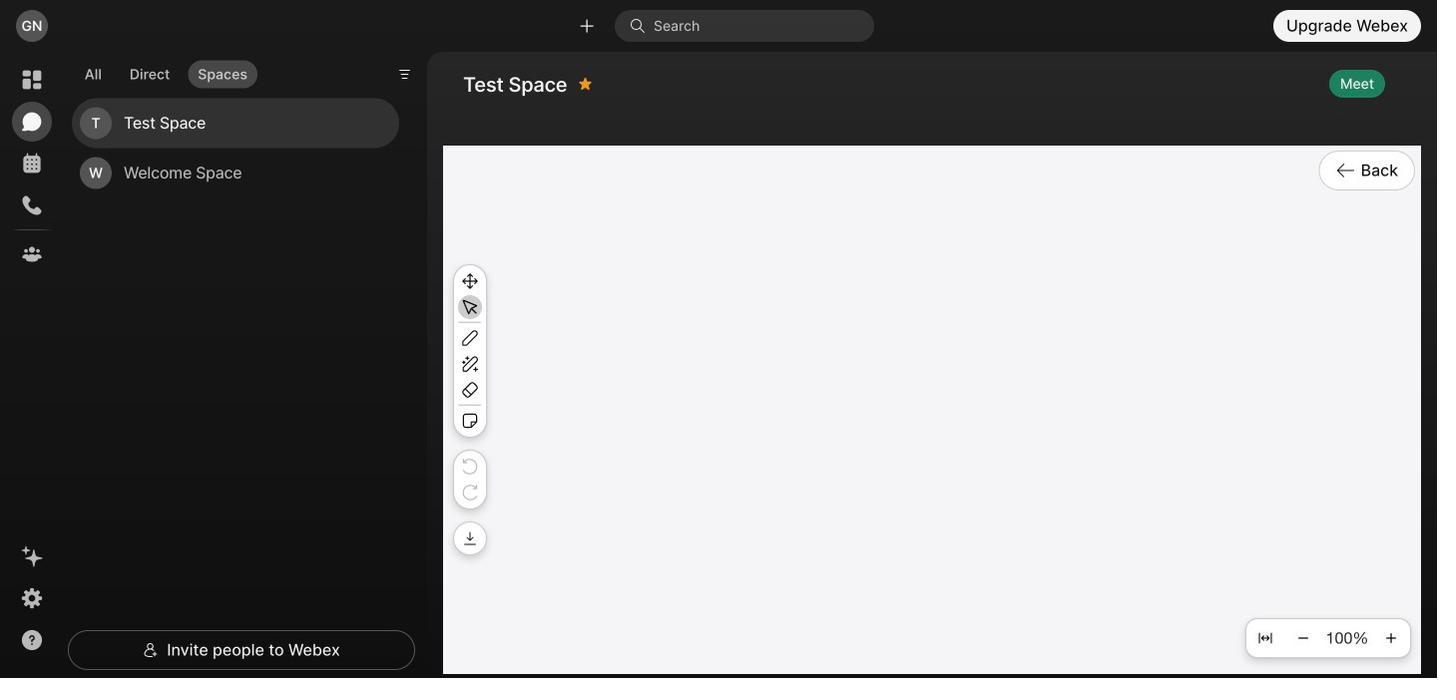 Task type: describe. For each thing, give the bounding box(es) containing it.
webex tab list
[[12, 60, 52, 275]]

test space list item
[[72, 98, 399, 148]]

welcome space list item
[[72, 148, 399, 198]]



Task type: vqa. For each thing, say whether or not it's contained in the screenshot.
navigation
yes



Task type: locate. For each thing, give the bounding box(es) containing it.
tab list
[[70, 48, 262, 94]]

navigation
[[0, 52, 64, 679]]



